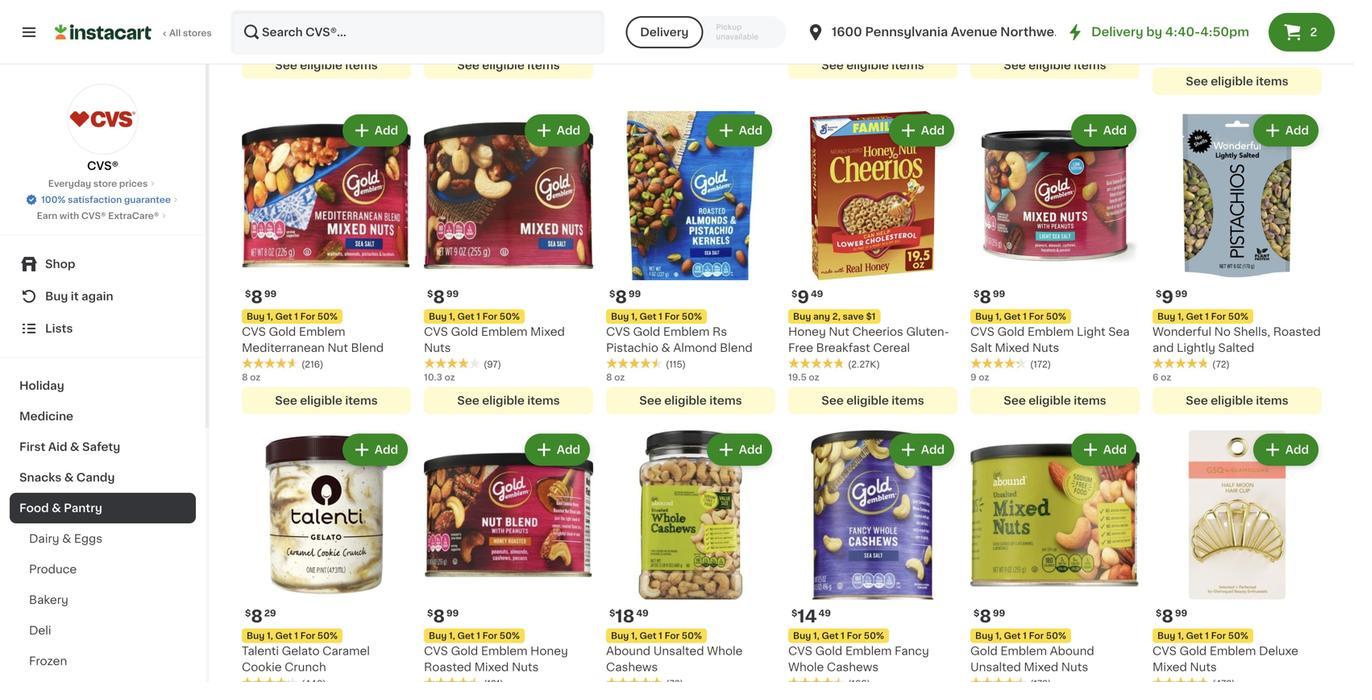 Task type: describe. For each thing, give the bounding box(es) containing it.
8 down "mediterranean"
[[242, 373, 248, 382]]

$ for cvs gold emblem mediterranean nut blend
[[245, 290, 251, 299]]

2 24 oz from the left
[[789, 37, 813, 46]]

oz down cvs gold emblem light sea salt mixed nuts
[[979, 373, 990, 382]]

$ for talenti gelato caramel cookie crunch
[[245, 609, 251, 618]]

rs
[[713, 326, 727, 338]]

4:40-
[[1166, 26, 1201, 38]]

buy 1, get 1 for 50% for cashews
[[611, 632, 702, 641]]

buy for abound unsalted whole cashews
[[611, 632, 629, 641]]

size
[[372, 7, 395, 18]]

save
[[843, 312, 864, 321]]

$ for cvs gold emblem mixed nuts
[[427, 290, 433, 299]]

9 for wonderful no shells, roasted and lightly salted
[[1162, 289, 1174, 306]]

50% for rs
[[682, 312, 702, 321]]

eligible for see eligible items button under (72) in the bottom right of the page
[[1211, 395, 1254, 407]]

oz inside product "group"
[[256, 37, 266, 46]]

roast
[[443, 7, 476, 18]]

2
[[1311, 27, 1318, 38]]

$ 9 99
[[1156, 289, 1188, 306]]

cookie
[[242, 662, 282, 674]]

50% for mixed
[[500, 312, 520, 321]]

oil
[[424, 7, 440, 18]]

cashews inside abound unsalted whole cashews
[[606, 662, 658, 674]]

food & pantry
[[19, 503, 102, 514]]

see eligible items down (272)
[[1004, 59, 1107, 71]]

buy 1, get 1 for 50% for mixed
[[429, 312, 520, 321]]

fancy for cvs gold emblem fancy whole cashews, value size
[[348, 0, 383, 2]]

see eligible items button down (272)
[[971, 51, 1140, 79]]

(115)
[[666, 360, 686, 369]]

gold for cvs gold emblem deluxe mixed nuts
[[1180, 646, 1207, 657]]

salted for emblem
[[479, 7, 515, 18]]

100% satisfaction guarantee
[[41, 196, 171, 204]]

eligible for see eligible items button under (216)
[[300, 395, 343, 407]]

see for see eligible items button underneath "(73)"
[[822, 59, 844, 71]]

cvs gold emblem organic oil roast salted mixed nuts
[[424, 0, 582, 18]]

cheerios
[[853, 326, 904, 338]]

buy for cvs gold emblem deluxe mixed nuts
[[1158, 632, 1176, 641]]

eligible for see eligible items button below (272)
[[1029, 59, 1072, 71]]

cvs for cvs gold emblem lightly fancy whole cashews, sea salt
[[1153, 0, 1177, 2]]

mixed inside gold emblem abound unsalted mixed nuts
[[1024, 662, 1059, 674]]

delivery button
[[626, 16, 703, 48]]

buy 1, get 1 for 50% for honey
[[429, 632, 520, 641]]

avenue
[[951, 26, 998, 38]]

16
[[606, 21, 616, 30]]

bakery link
[[10, 585, 196, 616]]

$ 8 29
[[245, 609, 276, 626]]

honey inside cvs gold emblem honey roasted mixed nuts
[[531, 646, 568, 657]]

$ for abound unsalted whole cashews
[[610, 609, 616, 618]]

1 vertical spatial cvs®
[[81, 212, 106, 221]]

abound inside abound unsalted whole cashews
[[606, 646, 651, 657]]

buy 1, get 1 for 50% for mediterranean
[[247, 312, 338, 321]]

cvs® link
[[67, 84, 138, 174]]

8 for talenti gelato caramel cookie crunch
[[251, 609, 263, 626]]

organic
[[531, 0, 576, 2]]

1 for cookie
[[294, 632, 298, 641]]

frozen link
[[10, 647, 196, 677]]

salt inside cvs gold emblem lightly fancy whole cashews, sea salt
[[1153, 23, 1175, 34]]

instacart logo image
[[55, 23, 152, 42]]

items for see eligible items button underneath (115)
[[710, 395, 742, 407]]

honey inside honey nut cheerios gluten- free breakfast cereal
[[789, 326, 826, 338]]

all stores
[[169, 29, 212, 37]]

dairy & eggs link
[[10, 524, 196, 555]]

for for deluxe
[[1212, 632, 1227, 641]]

deli link
[[10, 616, 196, 647]]

earn
[[37, 212, 57, 221]]

holiday
[[19, 381, 64, 392]]

whole inside abound unsalted whole cashews
[[707, 646, 743, 657]]

emblem inside gold emblem abound unsalted mixed nuts
[[1001, 646, 1047, 657]]

eligible for see eligible items button below (172)
[[1029, 395, 1072, 407]]

cvs® logo image
[[67, 84, 138, 155]]

all stores link
[[55, 10, 213, 55]]

18
[[616, 609, 635, 626]]

14
[[798, 609, 817, 626]]

cvs for cvs gold emblem rs pistachio & almond blend
[[606, 326, 631, 338]]

gelato
[[282, 646, 320, 657]]

see eligible items button down (115)
[[606, 387, 776, 415]]

99 for cvs gold emblem mediterranean nut blend
[[264, 290, 277, 299]]

99 for cvs gold emblem rs pistachio & almond blend
[[629, 290, 641, 299]]

oz down pistachio
[[615, 373, 625, 382]]

items for see eligible items button under (97) on the left bottom of the page
[[528, 395, 560, 407]]

1 for light
[[1023, 312, 1027, 321]]

$ 8 99 for cvs gold emblem mediterranean nut blend
[[245, 289, 277, 306]]

(2.27k)
[[848, 360, 880, 369]]

eligible for see eligible items button under (97) on the left bottom of the page
[[482, 395, 525, 407]]

9 oz
[[971, 373, 990, 382]]

see eligible items down cvs gold emblem organic oil roast salted mixed nuts button
[[457, 59, 560, 71]]

cvs for cvs gold emblem organic oil roast salted mixed nuts
[[424, 0, 448, 2]]

$ 14 49
[[792, 609, 831, 626]]

cvs for cvs gold emblem light sea salt mixed nuts
[[971, 326, 995, 338]]

buy for cvs gold emblem rs pistachio & almond blend
[[611, 312, 629, 321]]

buy 1, get 1 for 50% for deluxe
[[1158, 632, 1249, 641]]

emblem for cvs gold emblem light sea salt mixed nuts
[[1028, 326, 1074, 338]]

cashews inside cvs gold emblem fancy whole cashews
[[827, 662, 879, 674]]

satisfaction
[[68, 196, 122, 204]]

unsalted inside gold emblem abound unsalted mixed nuts
[[971, 662, 1022, 674]]

8.75 oz
[[971, 37, 1003, 46]]

product group containing 18
[[606, 431, 776, 683]]

items for see eligible items button below (272)
[[1074, 59, 1107, 71]]

(55)
[[666, 8, 684, 17]]

see eligible items button down (2.27k)
[[789, 387, 958, 415]]

cashews, inside cvs gold emblem fancy whole cashews, value size
[[281, 7, 335, 18]]

lists link
[[10, 313, 196, 345]]

$ 8 99 for cvs gold emblem deluxe mixed nuts
[[1156, 609, 1188, 626]]

(200)
[[302, 24, 326, 33]]

any
[[814, 312, 830, 321]]

eggs
[[74, 534, 102, 545]]

100% satisfaction guarantee button
[[25, 190, 181, 206]]

emblem for cvs gold emblem organic oil roast salted mixed nuts
[[481, 0, 528, 2]]

buy 1, get 1 for 50% for unsalted
[[976, 632, 1067, 641]]

eligible for see eligible items button underneath "(73)"
[[847, 59, 889, 71]]

see eligible items button down "(73)"
[[789, 51, 958, 79]]

mixed inside cvs gold emblem deluxe mixed nuts
[[1153, 662, 1188, 674]]

oz down "mediterranean"
[[250, 373, 261, 382]]

1 for fancy
[[841, 632, 845, 641]]

see eligible items down the 4:50pm
[[1186, 76, 1289, 87]]

cvs for cvs gold emblem honey roasted mixed nuts
[[424, 646, 448, 657]]

honey nut cheerios gluten- free breakfast cereal
[[789, 326, 950, 354]]

cvs gold emblem mediterranean nut blend
[[242, 326, 384, 354]]

oz right 19.5
[[809, 373, 820, 382]]

19.5 oz
[[789, 373, 820, 382]]

& for candy
[[64, 473, 74, 484]]

see eligible items button down (72) in the bottom right of the page
[[1153, 387, 1322, 415]]

see eligible items down (97) on the left bottom of the page
[[457, 395, 560, 407]]

nuts inside cvs gold emblem organic oil roast salted mixed nuts
[[555, 7, 582, 18]]

get for cvs gold emblem mediterranean nut blend
[[275, 312, 292, 321]]

gold for cvs gold emblem lightly fancy whole cashews, sea salt
[[1180, 0, 1207, 2]]

see eligible items button down (172)
[[971, 387, 1140, 415]]

service type group
[[626, 16, 787, 48]]

buy 1, get 1 for 50% for roasted
[[1158, 312, 1249, 321]]

items for see eligible items button under (2.27k)
[[892, 395, 925, 407]]

see eligible items down (115)
[[640, 395, 742, 407]]

50% for honey
[[500, 632, 520, 641]]

blend inside the cvs gold emblem rs pistachio & almond blend
[[720, 343, 753, 354]]

see eligible items button down (216)
[[242, 387, 411, 415]]

1, for gold emblem abound unsalted mixed nuts
[[996, 632, 1002, 641]]

see eligible items down "(73)"
[[822, 59, 925, 71]]

$ for wonderful no shells, roasted and lightly salted
[[1156, 290, 1162, 299]]

cvs gold emblem lightly fancy whole cashews, sea salt
[[1153, 0, 1308, 34]]

see eligible items button down the 4:50pm
[[1153, 68, 1322, 95]]

see eligible items button down (200) at the top of page
[[242, 51, 411, 79]]

get for talenti gelato caramel cookie crunch
[[275, 632, 292, 641]]

2 button
[[1269, 13, 1335, 52]]

and
[[1153, 343, 1174, 354]]

1 for cashews
[[659, 632, 663, 641]]

$ 9 49
[[792, 289, 824, 306]]

100%
[[41, 196, 66, 204]]

gold for cvs gold emblem mediterranean nut blend
[[269, 326, 296, 338]]

see for see eligible items button underneath the 4:50pm
[[1186, 76, 1209, 87]]

see eligible items down (2.27k)
[[822, 395, 925, 407]]

(73)
[[848, 24, 866, 33]]

1, for cvs gold emblem rs pistachio & almond blend
[[631, 312, 638, 321]]

cvs for cvs gold emblem deluxe mixed nuts
[[1153, 646, 1177, 657]]

gold for cvs gold emblem rs pistachio & almond blend
[[633, 326, 661, 338]]

cvs for cvs gold emblem fancy whole cashews
[[789, 646, 813, 657]]

frozen
[[29, 656, 67, 668]]

shop
[[45, 259, 75, 270]]

8 down pistachio
[[606, 373, 612, 382]]

items for see eligible items button underneath "(73)"
[[892, 59, 925, 71]]

cereal
[[873, 343, 910, 354]]

almond
[[674, 343, 717, 354]]

see eligible items down (216)
[[275, 395, 378, 407]]

everyday store prices link
[[48, 177, 157, 190]]

& right aid
[[70, 442, 79, 453]]

buy any 2, save $1
[[793, 312, 876, 321]]

1600 pennsylvania avenue northwest
[[832, 26, 1067, 38]]

1, for cvs gold emblem fancy whole cashews
[[814, 632, 820, 641]]

unsalted inside abound unsalted whole cashews
[[654, 646, 704, 657]]

safety
[[82, 442, 120, 453]]

get for cvs gold emblem rs pistachio & almond blend
[[640, 312, 657, 321]]

(72)
[[1213, 360, 1230, 369]]

it
[[71, 291, 79, 302]]

dairy
[[29, 534, 59, 545]]

see eligible items button down the (55)
[[606, 35, 776, 63]]

cvs for cvs gold emblem fancy whole cashews, value size
[[242, 0, 266, 2]]

blend inside cvs gold emblem mediterranean nut blend
[[351, 343, 384, 354]]

mixed inside cvs gold emblem light sea salt mixed nuts
[[995, 343, 1030, 354]]

see eligible items down the (55)
[[640, 43, 742, 55]]

oz right "6"
[[1161, 373, 1172, 382]]

cvs gold emblem deluxe mixed nuts
[[1153, 646, 1299, 674]]

first aid & safety
[[19, 442, 120, 453]]

with
[[60, 212, 79, 221]]

oz right 16
[[618, 21, 629, 30]]

whole inside cvs gold emblem lightly fancy whole cashews, sea salt
[[1190, 7, 1226, 18]]

50% for roasted
[[1229, 312, 1249, 321]]

49 for 14
[[819, 609, 831, 618]]

pantry
[[64, 503, 102, 514]]

1 for unsalted
[[1023, 632, 1027, 641]]

1 for rs
[[659, 312, 663, 321]]

$ 8 99 for cvs gold emblem light sea salt mixed nuts
[[974, 289, 1006, 306]]

oz left 1600
[[802, 37, 813, 46]]

cvs gold emblem fancy whole cashews, value size
[[242, 0, 395, 18]]

caramel
[[323, 646, 370, 657]]



Task type: locate. For each thing, give the bounding box(es) containing it.
24 oz right stores
[[242, 37, 266, 46]]

cvs inside cvs gold emblem lightly fancy whole cashews, sea salt
[[1153, 0, 1177, 2]]

1 vertical spatial lightly
[[1177, 343, 1216, 354]]

$ 8 99 for gold emblem abound unsalted mixed nuts
[[974, 609, 1006, 626]]

1 vertical spatial roasted
[[424, 662, 472, 674]]

get up wonderful
[[1187, 312, 1204, 321]]

1 24 oz from the left
[[242, 37, 266, 46]]

lightly inside wonderful no shells, roasted and lightly salted
[[1177, 343, 1216, 354]]

1, up gold emblem abound unsalted mixed nuts
[[996, 632, 1002, 641]]

cvs inside cvs gold emblem fancy whole cashews, value size
[[242, 0, 266, 2]]

buy 1, get 1 for 50% for fancy
[[793, 632, 885, 641]]

gold inside cvs gold emblem honey roasted mixed nuts
[[451, 646, 478, 657]]

10.3 oz
[[424, 373, 455, 382]]

buy for wonderful no shells, roasted and lightly salted
[[1158, 312, 1176, 321]]

gold for cvs gold emblem light sea salt mixed nuts
[[998, 326, 1025, 338]]

0 vertical spatial lightly
[[1260, 0, 1298, 2]]

for up gold emblem abound unsalted mixed nuts
[[1029, 632, 1044, 641]]

emblem inside cvs gold emblem fancy whole cashews
[[846, 646, 892, 657]]

$ inside $ 14 49
[[792, 609, 798, 618]]

for for cookie
[[300, 632, 315, 641]]

1 vertical spatial salted
[[1219, 343, 1255, 354]]

get
[[275, 312, 292, 321], [458, 312, 475, 321], [640, 312, 657, 321], [1004, 312, 1021, 321], [1187, 312, 1204, 321], [275, 632, 292, 641], [458, 632, 475, 641], [640, 632, 657, 641], [822, 632, 839, 641], [1004, 632, 1021, 641], [1187, 632, 1204, 641]]

deli
[[29, 626, 51, 637]]

1, up cvs gold emblem honey roasted mixed nuts
[[449, 632, 455, 641]]

gold inside the cvs gold emblem rs pistachio & almond blend
[[633, 326, 661, 338]]

(216)
[[302, 360, 324, 369]]

whole inside cvs gold emblem fancy whole cashews
[[789, 662, 824, 674]]

fancy inside cvs gold emblem lightly fancy whole cashews, sea salt
[[1153, 7, 1188, 18]]

buy
[[45, 291, 68, 302], [247, 312, 265, 321], [429, 312, 447, 321], [611, 312, 629, 321], [793, 312, 811, 321], [976, 312, 994, 321], [1158, 312, 1176, 321], [247, 632, 265, 641], [429, 632, 447, 641], [611, 632, 629, 641], [793, 632, 811, 641], [976, 632, 994, 641], [1158, 632, 1176, 641]]

8 for cvs gold emblem honey roasted mixed nuts
[[433, 609, 445, 626]]

1, up "mediterranean"
[[267, 312, 273, 321]]

buy for cvs gold emblem honey roasted mixed nuts
[[429, 632, 447, 641]]

99 for cvs gold emblem light sea salt mixed nuts
[[993, 290, 1006, 299]]

1 horizontal spatial abound
[[1050, 646, 1095, 657]]

0 vertical spatial cvs®
[[87, 160, 119, 172]]

50% for deluxe
[[1229, 632, 1249, 641]]

1, for cvs gold emblem light sea salt mixed nuts
[[996, 312, 1002, 321]]

9
[[798, 289, 810, 306], [1162, 289, 1174, 306], [971, 373, 977, 382]]

add button
[[344, 116, 406, 145], [526, 116, 589, 145], [709, 116, 771, 145], [891, 116, 953, 145], [1073, 116, 1135, 145], [1255, 116, 1318, 145], [344, 436, 406, 465], [526, 436, 589, 465], [709, 436, 771, 465], [891, 436, 953, 465], [1073, 436, 1135, 465], [1255, 436, 1318, 465]]

0 horizontal spatial roasted
[[424, 662, 472, 674]]

1 up abound unsalted whole cashews
[[659, 632, 663, 641]]

cvs inside cvs gold emblem fancy whole cashews
[[789, 646, 813, 657]]

earn with cvs® extracare® link
[[37, 210, 169, 223]]

sea inside cvs gold emblem light sea salt mixed nuts
[[1109, 326, 1130, 338]]

49 right the 14
[[819, 609, 831, 618]]

50% up caramel
[[318, 632, 338, 641]]

see for see eligible items button below (272)
[[1004, 59, 1026, 71]]

1 for roasted
[[1206, 312, 1209, 321]]

Search field
[[232, 11, 603, 53]]

buy for cvs gold emblem mediterranean nut blend
[[247, 312, 265, 321]]

lightly down wonderful
[[1177, 343, 1216, 354]]

cvs inside cvs gold emblem organic oil roast salted mixed nuts
[[424, 0, 448, 2]]

product group containing 14
[[789, 431, 958, 683]]

gold inside cvs gold emblem organic oil roast salted mixed nuts
[[451, 0, 478, 2]]

abound inside gold emblem abound unsalted mixed nuts
[[1050, 646, 1095, 657]]

roasted
[[1274, 326, 1321, 338], [424, 662, 472, 674]]

cvs inside cvs gold emblem honey roasted mixed nuts
[[424, 646, 448, 657]]

eligible for see eligible items button underneath the (55)
[[665, 43, 707, 55]]

emblem inside cvs gold emblem honey roasted mixed nuts
[[481, 646, 528, 657]]

gold inside cvs gold emblem mediterranean nut blend
[[269, 326, 296, 338]]

items down delivery by 4:40-4:50pm link
[[1074, 59, 1107, 71]]

get for cvs gold emblem deluxe mixed nuts
[[1187, 632, 1204, 641]]

first
[[19, 442, 45, 453]]

99 up cvs gold emblem light sea salt mixed nuts
[[993, 290, 1006, 299]]

0 horizontal spatial 9
[[798, 289, 810, 306]]

1 horizontal spatial salted
[[1219, 343, 1255, 354]]

50% up gold emblem abound unsalted mixed nuts
[[1046, 632, 1067, 641]]

nuts inside cvs gold emblem honey roasted mixed nuts
[[512, 662, 539, 674]]

1, for talenti gelato caramel cookie crunch
[[267, 632, 273, 641]]

0 vertical spatial roasted
[[1274, 326, 1321, 338]]

buy 1, get 1 for 50%
[[247, 312, 338, 321], [429, 312, 520, 321], [611, 312, 702, 321], [976, 312, 1067, 321], [1158, 312, 1249, 321], [247, 632, 338, 641], [429, 632, 520, 641], [611, 632, 702, 641], [793, 632, 885, 641], [976, 632, 1067, 641], [1158, 632, 1249, 641]]

sea inside cvs gold emblem lightly fancy whole cashews, sea salt
[[1287, 7, 1308, 18]]

get for gold emblem abound unsalted mixed nuts
[[1004, 632, 1021, 641]]

99 up cvs gold emblem honey roasted mixed nuts
[[447, 609, 459, 618]]

50% up cvs gold emblem fancy whole cashews
[[864, 632, 885, 641]]

gluten-
[[907, 326, 950, 338]]

items down cvs gold emblem mediterranean nut blend
[[345, 395, 378, 407]]

8 for cvs gold emblem mediterranean nut blend
[[251, 289, 263, 306]]

eligible for see eligible items button underneath the 4:50pm
[[1211, 76, 1254, 87]]

8 oz down "mediterranean"
[[242, 373, 261, 382]]

emblem inside cvs gold emblem light sea salt mixed nuts
[[1028, 326, 1074, 338]]

see eligible items down (200) at the top of page
[[275, 59, 378, 71]]

medicine link
[[10, 402, 196, 432]]

49 right 18
[[636, 609, 649, 618]]

buy down the 14
[[793, 632, 811, 641]]

8 up "mediterranean"
[[251, 289, 263, 306]]

gold for cvs gold emblem organic oil roast salted mixed nuts
[[451, 0, 478, 2]]

& for pantry
[[52, 503, 61, 514]]

buy inside buy it again link
[[45, 291, 68, 302]]

buy for gold emblem abound unsalted mixed nuts
[[976, 632, 994, 641]]

product group containing cvs gold emblem fancy whole cashews, value size
[[242, 0, 411, 79]]

fancy inside cvs gold emblem fancy whole cashews, value size
[[348, 0, 383, 2]]

1 horizontal spatial 24
[[789, 37, 800, 46]]

1600 pennsylvania avenue northwest button
[[806, 10, 1067, 55]]

free
[[789, 343, 814, 354]]

see for see eligible items button underneath (200) at the top of page
[[275, 59, 297, 71]]

emblem inside cvs gold emblem lightly fancy whole cashews, sea salt
[[1210, 0, 1257, 2]]

emblem inside cvs gold emblem deluxe mixed nuts
[[1210, 646, 1257, 657]]

cvs inside cvs gold emblem mediterranean nut blend
[[242, 326, 266, 338]]

50% for cashews
[[682, 632, 702, 641]]

stores
[[183, 29, 212, 37]]

mixed inside cvs gold emblem mixed nuts
[[531, 326, 565, 338]]

gold for cvs gold emblem fancy whole cashews
[[816, 646, 843, 657]]

99 inside $ 9 99
[[1176, 290, 1188, 299]]

buy it again link
[[10, 281, 196, 313]]

6
[[1153, 373, 1159, 382]]

$ 8 99 up cvs gold emblem light sea salt mixed nuts
[[974, 289, 1006, 306]]

emblem inside cvs gold emblem organic oil roast salted mixed nuts
[[481, 0, 528, 2]]

salted for shells,
[[1219, 343, 1255, 354]]

buy for honey nut cheerios gluten- free breakfast cereal
[[793, 312, 811, 321]]

emblem for cvs gold emblem honey roasted mixed nuts
[[481, 646, 528, 657]]

0 horizontal spatial 8 oz
[[242, 373, 261, 382]]

1 vertical spatial honey
[[531, 646, 568, 657]]

eligible down (200) at the top of page
[[300, 59, 343, 71]]

buy 1, get 1 for 50% up cvs gold emblem mixed nuts
[[429, 312, 520, 321]]

buy for cvs gold emblem mixed nuts
[[429, 312, 447, 321]]

see eligible items button
[[606, 35, 776, 63], [242, 51, 411, 79], [424, 51, 593, 79], [789, 51, 958, 79], [971, 51, 1140, 79], [1153, 68, 1322, 95], [242, 387, 411, 415], [424, 387, 593, 415], [606, 387, 776, 415], [789, 387, 958, 415], [971, 387, 1140, 415], [1153, 387, 1322, 415]]

delivery inside delivery by 4:40-4:50pm link
[[1092, 26, 1144, 38]]

items right "delivery" button
[[710, 43, 742, 55]]

2 horizontal spatial fancy
[[1153, 7, 1188, 18]]

0 horizontal spatial nut
[[328, 343, 348, 354]]

eligible down cvs gold emblem organic oil roast salted mixed nuts button
[[482, 59, 525, 71]]

eligible down (216)
[[300, 395, 343, 407]]

nuts inside gold emblem abound unsalted mixed nuts
[[1062, 662, 1089, 674]]

2,
[[833, 312, 841, 321]]

cvs gold emblem light sea salt mixed nuts
[[971, 326, 1130, 354]]

cvs inside cvs gold emblem mixed nuts
[[424, 326, 448, 338]]

buy up 9 oz
[[976, 312, 994, 321]]

shells,
[[1234, 326, 1271, 338]]

1 horizontal spatial salt
[[1153, 23, 1175, 34]]

all
[[169, 29, 181, 37]]

roasted inside wonderful no shells, roasted and lightly salted
[[1274, 326, 1321, 338]]

1 up gelato
[[294, 632, 298, 641]]

$ for cvs gold emblem deluxe mixed nuts
[[1156, 609, 1162, 618]]

eligible down the 4:50pm
[[1211, 76, 1254, 87]]

0 horizontal spatial abound
[[606, 646, 651, 657]]

2 8 oz from the left
[[606, 373, 625, 382]]

breakfast
[[817, 343, 871, 354]]

delivery by 4:40-4:50pm
[[1092, 26, 1250, 38]]

cvs gold emblem honey roasted mixed nuts
[[424, 646, 568, 674]]

eligible
[[665, 43, 707, 55], [300, 59, 343, 71], [482, 59, 525, 71], [847, 59, 889, 71], [1029, 59, 1072, 71], [1211, 76, 1254, 87], [300, 395, 343, 407], [482, 395, 525, 407], [665, 395, 707, 407], [847, 395, 889, 407], [1029, 395, 1072, 407], [1211, 395, 1254, 407]]

nut down 2,
[[829, 326, 850, 338]]

see eligible items down (72) in the bottom right of the page
[[1186, 395, 1289, 407]]

value
[[338, 7, 369, 18]]

buy up talenti
[[247, 632, 265, 641]]

for for unsalted
[[1029, 632, 1044, 641]]

product group containing cvs gold emblem organic oil roast salted mixed nuts
[[424, 0, 593, 79]]

1 horizontal spatial 24 oz
[[789, 37, 813, 46]]

sea
[[1287, 7, 1308, 18], [1109, 326, 1130, 338]]

gold inside gold emblem abound unsalted mixed nuts
[[971, 646, 998, 657]]

mediterranean
[[242, 343, 325, 354]]

(97)
[[484, 360, 501, 369]]

★★★★★
[[606, 6, 663, 17], [606, 6, 663, 17], [242, 22, 298, 33], [242, 22, 298, 33], [789, 22, 845, 33], [789, 22, 845, 33], [971, 22, 1027, 33], [971, 22, 1027, 33], [1153, 38, 1210, 50], [1153, 38, 1210, 50], [242, 358, 298, 369], [242, 358, 298, 369], [424, 358, 481, 369], [424, 358, 481, 369], [606, 358, 663, 369], [606, 358, 663, 369], [789, 358, 845, 369], [789, 358, 845, 369], [971, 358, 1027, 369], [971, 358, 1027, 369], [1153, 358, 1210, 369], [1153, 358, 1210, 369]]

shop link
[[10, 248, 196, 281]]

cvs
[[242, 0, 266, 2], [424, 0, 448, 2], [1153, 0, 1177, 2], [242, 326, 266, 338], [424, 326, 448, 338], [606, 326, 631, 338], [971, 326, 995, 338], [424, 646, 448, 657], [789, 646, 813, 657], [1153, 646, 1177, 657]]

items for see eligible items button below (172)
[[1074, 395, 1107, 407]]

0 horizontal spatial salted
[[479, 7, 515, 18]]

1, up pistachio
[[631, 312, 638, 321]]

gold for cvs gold emblem mixed nuts
[[451, 326, 478, 338]]

$ inside $ 9 49
[[792, 290, 798, 299]]

1 horizontal spatial roasted
[[1274, 326, 1321, 338]]

for
[[300, 312, 315, 321], [483, 312, 498, 321], [665, 312, 680, 321], [1029, 312, 1044, 321], [1212, 312, 1227, 321], [300, 632, 315, 641], [483, 632, 498, 641], [665, 632, 680, 641], [847, 632, 862, 641], [1029, 632, 1044, 641], [1212, 632, 1227, 641]]

salted inside cvs gold emblem organic oil roast salted mixed nuts
[[479, 7, 515, 18]]

1, for wonderful no shells, roasted and lightly salted
[[1178, 312, 1184, 321]]

gold emblem abound unsalted mixed nuts
[[971, 646, 1095, 674]]

unsalted
[[654, 646, 704, 657], [971, 662, 1022, 674]]

1 horizontal spatial unsalted
[[971, 662, 1022, 674]]

nuts inside cvs gold emblem mixed nuts
[[424, 343, 451, 354]]

see for see eligible items button under (97) on the left bottom of the page
[[457, 395, 480, 407]]

talenti
[[242, 646, 279, 657]]

oz right 8.75
[[992, 37, 1003, 46]]

99 for gold emblem abound unsalted mixed nuts
[[993, 609, 1006, 618]]

nuts inside cvs gold emblem deluxe mixed nuts
[[1191, 662, 1217, 674]]

0 vertical spatial sea
[[1287, 7, 1308, 18]]

16 oz
[[606, 21, 629, 30]]

items for see eligible items button underneath the 4:50pm
[[1257, 76, 1289, 87]]

buy 1, get 1 for 50% up gelato
[[247, 632, 338, 641]]

10.3
[[424, 373, 443, 382]]

8 oz for cvs gold emblem rs pistachio & almond blend
[[606, 373, 625, 382]]

dairy & eggs
[[29, 534, 102, 545]]

8 left 29
[[251, 609, 263, 626]]

items for see eligible items button underneath (200) at the top of page
[[345, 59, 378, 71]]

24 oz
[[242, 37, 266, 46], [789, 37, 813, 46]]

for up cvs gold emblem deluxe mixed nuts
[[1212, 632, 1227, 641]]

1 horizontal spatial nut
[[829, 326, 850, 338]]

8 oz down pistachio
[[606, 373, 625, 382]]

cvs inside cvs gold emblem light sea salt mixed nuts
[[971, 326, 995, 338]]

49 for 18
[[636, 609, 649, 618]]

get up "mediterranean"
[[275, 312, 292, 321]]

49 inside $ 14 49
[[819, 609, 831, 618]]

1 up cvs gold emblem mixed nuts
[[477, 312, 481, 321]]

2 24 from the left
[[789, 37, 800, 46]]

get down $ 18 49
[[640, 632, 657, 641]]

$ inside $ 8 29
[[245, 609, 251, 618]]

1 vertical spatial nut
[[328, 343, 348, 354]]

mixed inside cvs gold emblem honey roasted mixed nuts
[[475, 662, 509, 674]]

2 horizontal spatial 9
[[1162, 289, 1174, 306]]

50% up the cvs gold emblem rs pistachio & almond blend
[[682, 312, 702, 321]]

eligible down northwest
[[1029, 59, 1072, 71]]

$ inside $ 18 49
[[610, 609, 616, 618]]

1, for cvs gold emblem mixed nuts
[[449, 312, 455, 321]]

& left eggs
[[62, 534, 71, 545]]

24
[[242, 37, 253, 46], [789, 37, 800, 46]]

emblem inside cvs gold emblem fancy whole cashews, value size
[[299, 0, 346, 2]]

store
[[93, 179, 117, 188]]

nut inside cvs gold emblem mediterranean nut blend
[[328, 343, 348, 354]]

lightly inside cvs gold emblem lightly fancy whole cashews, sea salt
[[1260, 0, 1298, 2]]

0 horizontal spatial cashews
[[606, 662, 658, 674]]

delivery for delivery
[[640, 27, 689, 38]]

items down value
[[345, 59, 378, 71]]

$ for cvs gold emblem fancy whole cashews
[[792, 609, 798, 618]]

items for see eligible items button under cvs gold emblem organic oil roast salted mixed nuts button
[[528, 59, 560, 71]]

1 cashews, from the left
[[281, 7, 335, 18]]

0 horizontal spatial 24
[[242, 37, 253, 46]]

1 horizontal spatial delivery
[[1092, 26, 1144, 38]]

$ 8 99 up cvs gold emblem deluxe mixed nuts
[[1156, 609, 1188, 626]]

talenti gelato caramel cookie crunch
[[242, 646, 370, 674]]

1 horizontal spatial blend
[[720, 343, 753, 354]]

buy 1, get 1 for 50% up "no"
[[1158, 312, 1249, 321]]

29
[[264, 609, 276, 618]]

19.5
[[789, 373, 807, 382]]

1 horizontal spatial cashews
[[827, 662, 879, 674]]

1 for deluxe
[[1206, 632, 1209, 641]]

1,
[[267, 312, 273, 321], [449, 312, 455, 321], [631, 312, 638, 321], [996, 312, 1002, 321], [1178, 312, 1184, 321], [267, 632, 273, 641], [449, 632, 455, 641], [631, 632, 638, 641], [814, 632, 820, 641], [996, 632, 1002, 641], [1178, 632, 1184, 641]]

1 horizontal spatial 8 oz
[[606, 373, 625, 382]]

eligible down (172)
[[1029, 395, 1072, 407]]

salted right roast
[[479, 7, 515, 18]]

50% up abound unsalted whole cashews
[[682, 632, 702, 641]]

6 oz
[[1153, 373, 1172, 382]]

fancy
[[348, 0, 383, 2], [1153, 7, 1188, 18], [895, 646, 930, 657]]

produce link
[[10, 555, 196, 585]]

$ for gold emblem abound unsalted mixed nuts
[[974, 609, 980, 618]]

oz right stores
[[256, 37, 266, 46]]

1 abound from the left
[[606, 646, 651, 657]]

see eligible items button down cvs gold emblem organic oil roast salted mixed nuts button
[[424, 51, 593, 79]]

oz
[[618, 21, 629, 30], [256, 37, 266, 46], [802, 37, 813, 46], [992, 37, 1003, 46], [250, 373, 261, 382], [445, 373, 455, 382], [615, 373, 625, 382], [809, 373, 820, 382], [979, 373, 990, 382], [1161, 373, 1172, 382]]

$ 8 99
[[245, 289, 277, 306], [427, 289, 459, 306], [610, 289, 641, 306], [974, 289, 1006, 306], [427, 609, 459, 626], [974, 609, 1006, 626], [1156, 609, 1188, 626]]

cashews, inside cvs gold emblem lightly fancy whole cashews, sea salt
[[1229, 7, 1284, 18]]

wonderful
[[1153, 326, 1212, 338]]

1 horizontal spatial cashews,
[[1229, 7, 1284, 18]]

49 inside $ 18 49
[[636, 609, 649, 618]]

for for honey
[[483, 632, 498, 641]]

buy for cvs gold emblem light sea salt mixed nuts
[[976, 312, 994, 321]]

buy for talenti gelato caramel cookie crunch
[[247, 632, 265, 641]]

see for see eligible items button under cvs gold emblem organic oil roast salted mixed nuts button
[[457, 59, 480, 71]]

0 vertical spatial honey
[[789, 326, 826, 338]]

8 oz for cvs gold emblem mediterranean nut blend
[[242, 373, 261, 382]]

8 up cvs gold emblem deluxe mixed nuts
[[1162, 609, 1174, 626]]

items down cereal
[[892, 395, 925, 407]]

1600
[[832, 26, 863, 38]]

emblem inside cvs gold emblem mixed nuts
[[481, 326, 528, 338]]

lightly up "2" 'button'
[[1260, 0, 1298, 2]]

1 horizontal spatial honey
[[789, 326, 826, 338]]

roasted inside cvs gold emblem honey roasted mixed nuts
[[424, 662, 472, 674]]

delivery by 4:40-4:50pm link
[[1066, 23, 1250, 42]]

for up the cvs gold emblem rs pistachio & almond blend
[[665, 312, 680, 321]]

gold inside cvs gold emblem mixed nuts
[[451, 326, 478, 338]]

49 for 9
[[811, 290, 824, 299]]

snacks
[[19, 473, 62, 484]]

see for see eligible items button under (216)
[[275, 395, 297, 407]]

wonderful no shells, roasted and lightly salted
[[1153, 326, 1321, 354]]

get up cvs gold emblem mixed nuts
[[458, 312, 475, 321]]

0 horizontal spatial salt
[[971, 343, 993, 354]]

cvs gold emblem fancy whole cashews
[[789, 646, 930, 674]]

items for see eligible items button under (216)
[[345, 395, 378, 407]]

get for cvs gold emblem fancy whole cashews
[[822, 632, 839, 641]]

50% up cvs gold emblem mixed nuts
[[500, 312, 520, 321]]

$ 8 99 up cvs gold emblem honey roasted mixed nuts
[[427, 609, 459, 626]]

24 right stores
[[242, 37, 253, 46]]

50% up cvs gold emblem light sea salt mixed nuts
[[1046, 312, 1067, 321]]

& left candy at the bottom left of the page
[[64, 473, 74, 484]]

cvs gold emblem rs pistachio & almond blend
[[606, 326, 753, 354]]

1 horizontal spatial 9
[[971, 373, 977, 382]]

8 up gold emblem abound unsalted mixed nuts
[[980, 609, 992, 626]]

eligible down (72) in the bottom right of the page
[[1211, 395, 1254, 407]]

cvs inside cvs gold emblem deluxe mixed nuts
[[1153, 646, 1177, 657]]

1 vertical spatial sea
[[1109, 326, 1130, 338]]

8 up cvs gold emblem honey roasted mixed nuts
[[433, 609, 445, 626]]

0 vertical spatial nut
[[829, 326, 850, 338]]

see for see eligible items button under (72) in the bottom right of the page
[[1186, 395, 1209, 407]]

0 horizontal spatial delivery
[[640, 27, 689, 38]]

0 horizontal spatial 24 oz
[[242, 37, 266, 46]]

$ for cvs gold emblem honey roasted mixed nuts
[[427, 609, 433, 618]]

cashews
[[606, 662, 658, 674], [827, 662, 879, 674]]

oz right 10.3
[[445, 373, 455, 382]]

$ 8 99 up cvs gold emblem mixed nuts
[[427, 289, 459, 306]]

emblem for cvs gold emblem mixed nuts
[[481, 326, 528, 338]]

guarantee
[[124, 196, 171, 204]]

buy up pistachio
[[611, 312, 629, 321]]

8.75
[[971, 37, 990, 46]]

buy it again
[[45, 291, 113, 302]]

0 horizontal spatial honey
[[531, 646, 568, 657]]

gold inside cvs gold emblem deluxe mixed nuts
[[1180, 646, 1207, 657]]

50% up cvs gold emblem deluxe mixed nuts
[[1229, 632, 1249, 641]]

8 oz
[[242, 373, 261, 382], [606, 373, 625, 382]]

1 up cvs gold emblem deluxe mixed nuts
[[1206, 632, 1209, 641]]

1 8 oz from the left
[[242, 373, 261, 382]]

cvs inside the cvs gold emblem rs pistachio & almond blend
[[606, 326, 631, 338]]

salted down "no"
[[1219, 343, 1255, 354]]

2 vertical spatial fancy
[[895, 646, 930, 657]]

cashews, up the 4:50pm
[[1229, 7, 1284, 18]]

0 horizontal spatial blend
[[351, 343, 384, 354]]

lists
[[45, 323, 73, 335]]

1, up cvs gold emblem light sea salt mixed nuts
[[996, 312, 1002, 321]]

pistachio
[[606, 343, 659, 354]]

crunch
[[285, 662, 326, 674]]

mixed inside cvs gold emblem organic oil roast salted mixed nuts
[[518, 7, 552, 18]]

first aid & safety link
[[10, 432, 196, 463]]

buy 1, get 1 for 50% up cvs gold emblem deluxe mixed nuts
[[1158, 632, 1249, 641]]

50% for unsalted
[[1046, 632, 1067, 641]]

see eligible items down (172)
[[1004, 395, 1107, 407]]

1 blend from the left
[[351, 343, 384, 354]]

cvs for cvs gold emblem mixed nuts
[[424, 326, 448, 338]]

1 vertical spatial salt
[[971, 343, 993, 354]]

0 vertical spatial unsalted
[[654, 646, 704, 657]]

gold inside cvs gold emblem light sea salt mixed nuts
[[998, 326, 1025, 338]]

0 horizontal spatial sea
[[1109, 326, 1130, 338]]

49 inside $ 9 49
[[811, 290, 824, 299]]

1 horizontal spatial fancy
[[895, 646, 930, 657]]

2 blend from the left
[[720, 343, 753, 354]]

0 horizontal spatial fancy
[[348, 0, 383, 2]]

see eligible items button down (97) on the left bottom of the page
[[424, 387, 593, 415]]

1 horizontal spatial lightly
[[1260, 0, 1298, 2]]

nuts inside cvs gold emblem light sea salt mixed nuts
[[1033, 343, 1060, 354]]

99 for cvs gold emblem mixed nuts
[[447, 290, 459, 299]]

items down pennsylvania
[[892, 59, 925, 71]]

0 vertical spatial salt
[[1153, 23, 1175, 34]]

light
[[1077, 326, 1106, 338]]

see for see eligible items button underneath the (55)
[[640, 43, 662, 55]]

eligible for see eligible items button underneath (115)
[[665, 395, 707, 407]]

buy up cvs gold emblem honey roasted mixed nuts
[[429, 632, 447, 641]]

$ 8 99 for cvs gold emblem rs pistachio & almond blend
[[610, 289, 641, 306]]

cashews down $ 18 49
[[606, 662, 658, 674]]

0 horizontal spatial cashews,
[[281, 7, 335, 18]]

earn with cvs® extracare®
[[37, 212, 159, 221]]

1 cashews from the left
[[606, 662, 658, 674]]

2 cashews, from the left
[[1229, 7, 1284, 18]]

again
[[81, 291, 113, 302]]

buy 1, get 1 for 50% for rs
[[611, 312, 702, 321]]

whole inside cvs gold emblem fancy whole cashews, value size
[[242, 7, 278, 18]]

1, for cvs gold emblem honey roasted mixed nuts
[[449, 632, 455, 641]]

food & pantry link
[[10, 494, 196, 524]]

emblem inside the cvs gold emblem rs pistachio & almond blend
[[664, 326, 710, 338]]

buy down $ 9 99
[[1158, 312, 1176, 321]]

blend
[[351, 343, 384, 354], [720, 343, 753, 354]]

eligible for see eligible items button underneath (200) at the top of page
[[300, 59, 343, 71]]

1 horizontal spatial sea
[[1287, 7, 1308, 18]]

eligible down (97) on the left bottom of the page
[[482, 395, 525, 407]]

product group
[[242, 0, 411, 79], [424, 0, 593, 79], [606, 0, 776, 63], [789, 0, 958, 79], [971, 0, 1140, 79], [1153, 0, 1322, 95], [242, 111, 411, 415], [424, 111, 593, 415], [606, 111, 776, 415], [789, 111, 958, 415], [971, 111, 1140, 415], [1153, 111, 1322, 415], [242, 431, 411, 683], [424, 431, 593, 683], [606, 431, 776, 683], [789, 431, 958, 683], [971, 431, 1140, 683], [1153, 431, 1322, 683]]

items for see eligible items button under (72) in the bottom right of the page
[[1257, 395, 1289, 407]]

product group containing cvs gold emblem lightly fancy whole cashews, sea salt
[[1153, 0, 1322, 95]]

1 for mediterranean
[[294, 312, 298, 321]]

$ 18 49
[[610, 609, 649, 626]]

emblem inside cvs gold emblem mediterranean nut blend
[[299, 326, 346, 338]]

salt inside cvs gold emblem light sea salt mixed nuts
[[971, 343, 993, 354]]

1 vertical spatial fancy
[[1153, 7, 1188, 18]]

2 abound from the left
[[1050, 646, 1095, 657]]

buy 1, get 1 for 50% up cvs gold emblem honey roasted mixed nuts
[[429, 632, 520, 641]]

buy left it
[[45, 291, 68, 302]]

buy 1, get 1 for 50% up cvs gold emblem fancy whole cashews
[[793, 632, 885, 641]]

gold inside cvs gold emblem fancy whole cashews, value size
[[269, 0, 296, 2]]

nut inside honey nut cheerios gluten- free breakfast cereal
[[829, 326, 850, 338]]

salted inside wonderful no shells, roasted and lightly salted
[[1219, 343, 1255, 354]]

cvs® up everyday store prices link
[[87, 160, 119, 172]]

$1
[[866, 312, 876, 321]]

buy 1, get 1 for 50% up cvs gold emblem mediterranean nut blend
[[247, 312, 338, 321]]

northwest
[[1001, 26, 1067, 38]]

no
[[1215, 326, 1231, 338]]

$ for cvs gold emblem light sea salt mixed nuts
[[974, 290, 980, 299]]

deluxe
[[1260, 646, 1299, 657]]

$ 8 99 up "mediterranean"
[[245, 289, 277, 306]]

gold inside cvs gold emblem fancy whole cashews
[[816, 646, 843, 657]]

gold inside cvs gold emblem lightly fancy whole cashews, sea salt
[[1180, 0, 1207, 2]]

delivery inside "delivery" button
[[640, 27, 689, 38]]

get for abound unsalted whole cashews
[[640, 632, 657, 641]]

get up cvs gold emblem honey roasted mixed nuts
[[458, 632, 475, 641]]

salt
[[1153, 23, 1175, 34], [971, 343, 993, 354]]

& inside the cvs gold emblem rs pistachio & almond blend
[[662, 343, 671, 354]]

for for roasted
[[1212, 312, 1227, 321]]

49 up any at the right
[[811, 290, 824, 299]]

1, up cvs gold emblem mixed nuts
[[449, 312, 455, 321]]

None search field
[[231, 10, 605, 55]]

abound unsalted whole cashews
[[606, 646, 743, 674]]

1 24 from the left
[[242, 37, 253, 46]]

0 horizontal spatial lightly
[[1177, 343, 1216, 354]]

1 vertical spatial unsalted
[[971, 662, 1022, 674]]

emblem for cvs gold emblem fancy whole cashews
[[846, 646, 892, 657]]

$ inside $ 9 99
[[1156, 290, 1162, 299]]

for up cvs gold emblem honey roasted mixed nuts
[[483, 632, 498, 641]]

0 vertical spatial fancy
[[348, 0, 383, 2]]

50% for cookie
[[318, 632, 338, 641]]

0 horizontal spatial unsalted
[[654, 646, 704, 657]]

fancy inside cvs gold emblem fancy whole cashews
[[895, 646, 930, 657]]

$ 8 99 for cvs gold emblem mixed nuts
[[427, 289, 459, 306]]

for for mixed
[[483, 312, 498, 321]]

2 cashews from the left
[[827, 662, 879, 674]]

0 vertical spatial salted
[[479, 7, 515, 18]]



Task type: vqa. For each thing, say whether or not it's contained in the screenshot.


